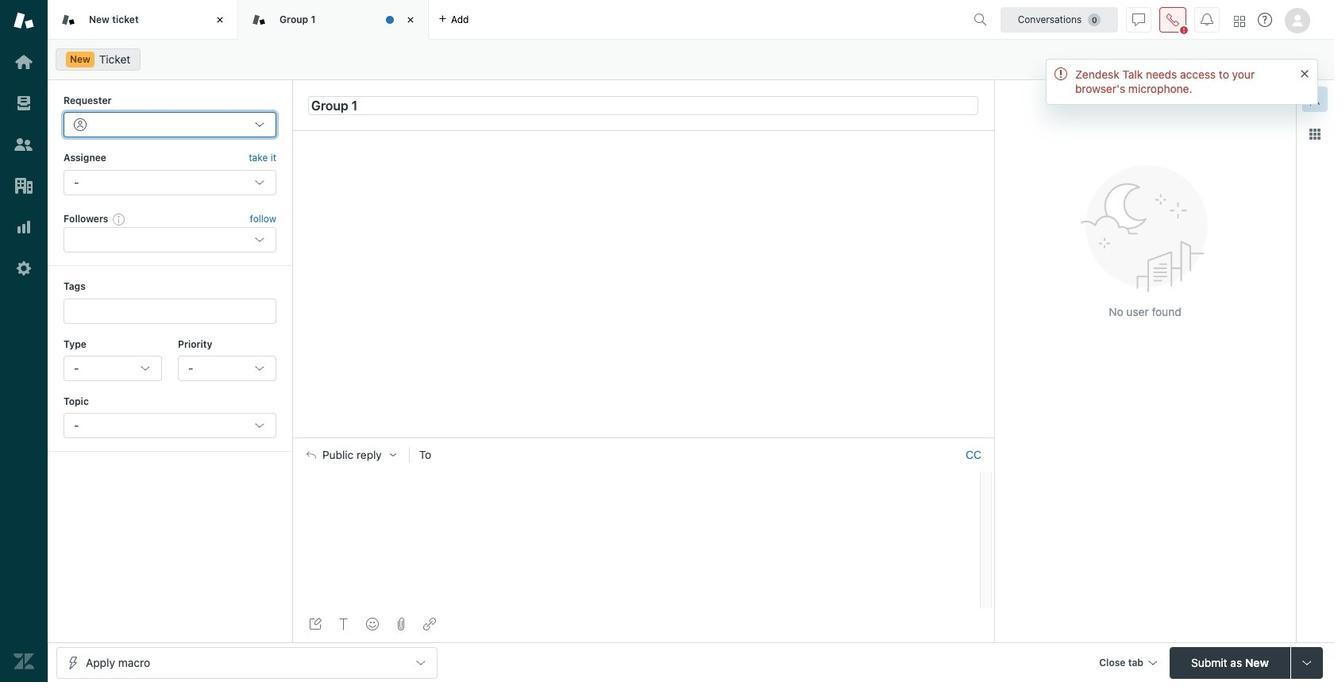 Task type: describe. For each thing, give the bounding box(es) containing it.
notifications image
[[1201, 13, 1214, 26]]

button displays agent's chat status as invisible. image
[[1133, 13, 1145, 26]]

views image
[[14, 93, 34, 114]]

tabs tab list
[[48, 0, 967, 40]]

displays possible ticket submission types image
[[1301, 657, 1314, 669]]

customers image
[[14, 134, 34, 155]]

zendesk support image
[[14, 10, 34, 31]]

minimize composer image
[[637, 432, 650, 444]]

insert emojis image
[[366, 618, 379, 631]]

admin image
[[14, 258, 34, 279]]

add attachment image
[[395, 618, 407, 631]]

draft mode image
[[309, 618, 322, 631]]



Task type: vqa. For each thing, say whether or not it's contained in the screenshot.
Subject FIELD
yes



Task type: locate. For each thing, give the bounding box(es) containing it.
secondary element
[[48, 44, 1334, 75]]

info on adding followers image
[[113, 213, 126, 226]]

2 close image from the left
[[403, 12, 419, 28]]

reporting image
[[14, 217, 34, 238]]

add link (cmd k) image
[[423, 618, 436, 631]]

zendesk image
[[14, 651, 34, 672]]

format text image
[[338, 618, 350, 631]]

organizations image
[[14, 176, 34, 196]]

apps image
[[1309, 128, 1322, 141]]

close image
[[212, 12, 228, 28], [403, 12, 419, 28]]

1 horizontal spatial close image
[[403, 12, 419, 28]]

Subject field
[[308, 96, 979, 115]]

0 horizontal spatial close image
[[212, 12, 228, 28]]

customer context image
[[1309, 93, 1322, 106]]

1 tab from the left
[[48, 0, 238, 40]]

2 tab from the left
[[238, 0, 429, 40]]

zendesk products image
[[1234, 15, 1246, 27]]

get started image
[[14, 52, 34, 72]]

get help image
[[1258, 13, 1273, 27]]

main element
[[0, 0, 48, 682]]

tab
[[48, 0, 238, 40], [238, 0, 429, 40]]

1 close image from the left
[[212, 12, 228, 28]]



